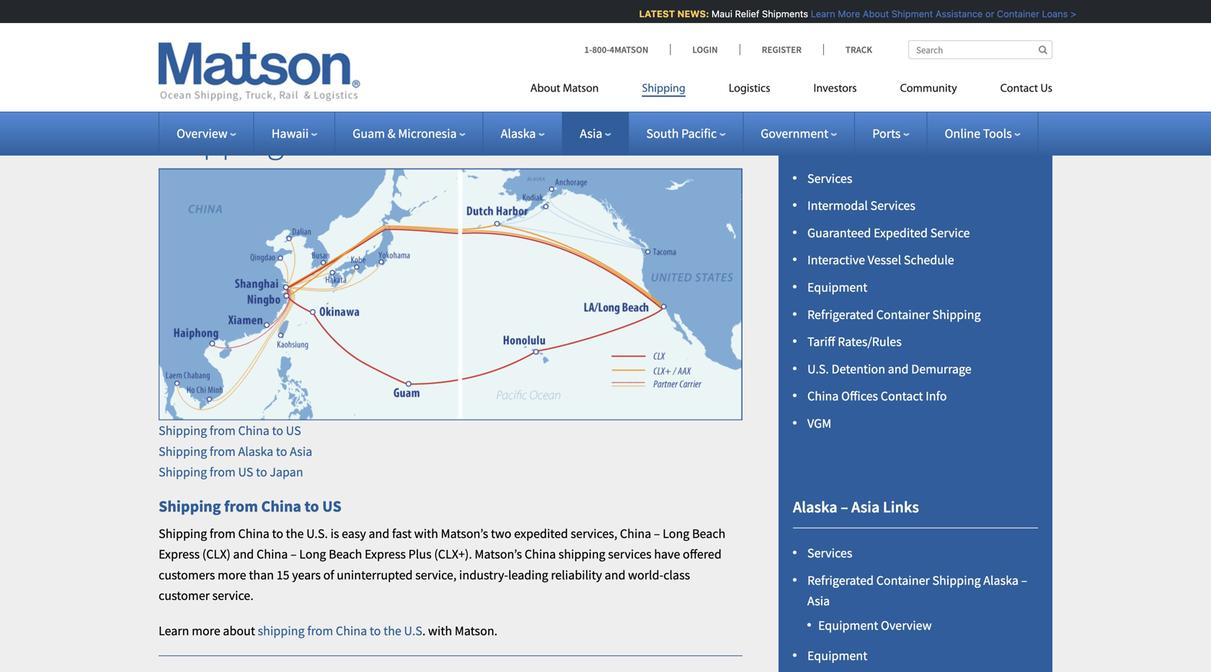 Task type: locate. For each thing, give the bounding box(es) containing it.
and right (clx)
[[233, 547, 254, 563]]

2 services link from the top
[[808, 546, 853, 562]]

None search field
[[909, 40, 1053, 59]]

1 horizontal spatial u.s.
[[808, 361, 829, 378]]

to
[[272, 423, 283, 439], [276, 444, 287, 460], [256, 465, 267, 481], [305, 497, 319, 517], [272, 526, 283, 542], [370, 624, 381, 640]]

about matson link
[[531, 76, 621, 106]]

shipping right about
[[258, 624, 305, 640]]

china up 15
[[257, 547, 288, 563]]

expedited
[[514, 526, 568, 542]]

1 vertical spatial services link
[[808, 546, 853, 562]]

1-800-4matson
[[585, 44, 649, 56]]

shipping from us to japan link
[[159, 465, 303, 481]]

us for shipping from china to us shipping from alaska to asia shipping from us to japan
[[286, 423, 301, 439]]

1 vertical spatial about
[[531, 83, 561, 95]]

us
[[286, 423, 301, 439], [238, 465, 253, 481], [322, 497, 342, 517]]

refrigerated inside refrigerated container shipping alaska – asia
[[808, 573, 874, 589]]

matson
[[563, 83, 599, 95]]

contact left us
[[1001, 83, 1039, 95]]

0 horizontal spatial shipping
[[258, 624, 305, 640]]

1 vertical spatial refrigerated
[[808, 573, 874, 589]]

container up equipment overview link
[[877, 573, 930, 589]]

from
[[210, 423, 236, 439], [210, 444, 236, 460], [210, 465, 236, 481], [224, 497, 258, 517], [210, 526, 236, 542], [307, 624, 333, 640]]

1 horizontal spatial us
[[286, 423, 301, 439]]

top menu navigation
[[531, 76, 1053, 106]]

about
[[859, 8, 886, 19], [531, 83, 561, 95]]

1 vertical spatial beach
[[329, 547, 362, 563]]

services up intermodal in the top right of the page
[[808, 170, 853, 187]]

0 vertical spatial refrigerated
[[808, 307, 874, 323]]

0 horizontal spatial the
[[286, 526, 304, 542]]

1 vertical spatial equipment
[[819, 618, 879, 634]]

us up japan
[[286, 423, 301, 439]]

equipment for second equipment link from the bottom of the page
[[808, 279, 868, 296]]

shipping from china to us link
[[159, 423, 301, 439], [159, 497, 342, 517]]

0 vertical spatial shipping from china to us link
[[159, 423, 301, 439]]

overview
[[177, 126, 228, 142], [881, 618, 932, 634]]

equipment link down interactive
[[808, 279, 868, 296]]

china up shipping from alaska to asia link
[[238, 423, 270, 439]]

0 vertical spatial u.s.
[[808, 361, 829, 378]]

register
[[762, 44, 802, 56]]

guaranteed expedited service link
[[808, 225, 971, 241]]

shipping from china to us link up shipping from alaska to asia link
[[159, 423, 301, 439]]

shipping inside shipping from china to the u.s. is easy and fast with matson's two expedited services, china – long beach express (clx) and china – long beach express plus (clx+). matson's china shipping services have offered customers more than 15 years of uninterrupted service, industry-leading reliability and world-class customer service.
[[559, 547, 606, 563]]

section containing china links
[[761, 87, 1071, 673]]

0 vertical spatial links
[[836, 123, 872, 142]]

1 vertical spatial equipment link
[[808, 648, 868, 665]]

learn down customer
[[159, 624, 189, 640]]

asia link
[[580, 126, 611, 142]]

links
[[836, 123, 872, 142], [883, 498, 920, 518]]

2 shipping from china to us link from the top
[[159, 497, 342, 517]]

about left matson
[[531, 83, 561, 95]]

u.s. detention and demurrage link
[[808, 361, 972, 378]]

services up guaranteed expedited service link
[[871, 198, 916, 214]]

matson's
[[441, 526, 489, 542], [475, 547, 522, 563]]

china
[[793, 123, 833, 142], [808, 389, 839, 405], [238, 423, 270, 439], [261, 497, 302, 517], [238, 526, 270, 542], [620, 526, 652, 542], [257, 547, 288, 563], [525, 547, 556, 563], [336, 624, 367, 640]]

2 horizontal spatial us
[[322, 497, 342, 517]]

about right the more on the right of the page
[[859, 8, 886, 19]]

us
[[1041, 83, 1053, 95]]

about inside top menu navigation
[[531, 83, 561, 95]]

(clx)
[[202, 547, 231, 563]]

matson containership manulani at terminal preparing to ship from china. image
[[0, 0, 1212, 87]]

1 vertical spatial u.s.
[[307, 526, 328, 542]]

more
[[218, 568, 246, 584], [192, 624, 220, 640]]

than
[[249, 568, 274, 584]]

&
[[388, 126, 396, 142]]

express up uninterrupted
[[365, 547, 406, 563]]

online tools link
[[945, 126, 1021, 142]]

long up years
[[299, 547, 326, 563]]

15
[[277, 568, 290, 584]]

years
[[292, 568, 321, 584]]

assistance
[[932, 8, 980, 19]]

intermodal services link
[[808, 198, 916, 214]]

0 vertical spatial with
[[415, 526, 438, 542]]

learn left the more on the right of the page
[[807, 8, 832, 19]]

1 express from the left
[[159, 547, 200, 563]]

refrigerated up equipment overview link
[[808, 573, 874, 589]]

schedule
[[904, 252, 955, 268]]

long
[[663, 526, 690, 542], [299, 547, 326, 563]]

the inside shipping from china to the u.s. is easy and fast with matson's two expedited services, china – long beach express (clx) and china – long beach express plus (clx+). matson's china shipping services have offered customers more than 15 years of uninterrupted service, industry-leading reliability and world-class customer service.
[[286, 526, 304, 542]]

shipping to asia
[[159, 119, 390, 162]]

relief
[[732, 8, 756, 19]]

from down shipping from alaska to asia link
[[210, 465, 236, 481]]

2 vertical spatial us
[[322, 497, 342, 517]]

1 vertical spatial links
[[883, 498, 920, 518]]

0 vertical spatial more
[[218, 568, 246, 584]]

0 horizontal spatial links
[[836, 123, 872, 142]]

with right .
[[428, 624, 452, 640]]

contact inside top menu navigation
[[1001, 83, 1039, 95]]

with inside shipping from china to the u.s. is easy and fast with matson's two expedited services, china – long beach express (clx) and china – long beach express plus (clx+). matson's china shipping services have offered customers more than 15 years of uninterrupted service, industry-leading reliability and world-class customer service.
[[415, 526, 438, 542]]

1 vertical spatial shipping from china to us link
[[159, 497, 342, 517]]

u.s. down tariff
[[808, 361, 829, 378]]

news:
[[674, 8, 706, 19]]

u.s. left is on the left bottom of page
[[307, 526, 328, 542]]

u.s.
[[808, 361, 829, 378], [307, 526, 328, 542]]

container
[[994, 8, 1036, 19], [877, 307, 930, 323], [877, 573, 930, 589]]

vgm
[[808, 416, 832, 432]]

naha image
[[231, 232, 393, 395]]

1 services link from the top
[[808, 170, 853, 187]]

2 express from the left
[[365, 547, 406, 563]]

0 vertical spatial learn
[[807, 8, 832, 19]]

1 refrigerated from the top
[[808, 307, 874, 323]]

1 horizontal spatial the
[[384, 624, 402, 640]]

0 horizontal spatial u.s.
[[307, 526, 328, 542]]

shipping from china to us link down shipping from us to japan link
[[159, 497, 342, 517]]

shipping
[[559, 547, 606, 563], [258, 624, 305, 640]]

u.s. detention and demurrage
[[808, 361, 972, 378]]

china inside shipping from china to us shipping from alaska to asia shipping from us to japan
[[238, 423, 270, 439]]

0 vertical spatial contact
[[1001, 83, 1039, 95]]

1 horizontal spatial contact
[[1001, 83, 1039, 95]]

tariff
[[808, 334, 836, 350]]

0 horizontal spatial beach
[[329, 547, 362, 563]]

overview link
[[177, 126, 236, 142]]

beach down easy
[[329, 547, 362, 563]]

offered
[[683, 547, 722, 563]]

with up plus
[[415, 526, 438, 542]]

contact us link
[[979, 76, 1053, 106]]

(clx+).
[[434, 547, 472, 563]]

equipment overview link
[[819, 618, 932, 634]]

shipping from china to us
[[159, 497, 342, 517]]

2 refrigerated from the top
[[808, 573, 874, 589]]

refrigerated
[[808, 307, 874, 323], [808, 573, 874, 589]]

long beach image
[[583, 226, 746, 389]]

0 vertical spatial long
[[663, 526, 690, 542]]

refrigerated for refrigerated container shipping alaska – asia
[[808, 573, 874, 589]]

japan
[[270, 465, 303, 481]]

micronesia
[[398, 126, 457, 142]]

demurrage
[[912, 361, 972, 378]]

reliability
[[551, 568, 602, 584]]

matson's down the 'two'
[[475, 547, 522, 563]]

1 vertical spatial matson's
[[475, 547, 522, 563]]

more up the service. at the left bottom
[[218, 568, 246, 584]]

contact down u.s. detention and demurrage
[[881, 389, 924, 405]]

intermodal services
[[808, 198, 916, 214]]

long up have
[[663, 526, 690, 542]]

1 vertical spatial learn
[[159, 624, 189, 640]]

matson.
[[455, 624, 498, 640]]

1 vertical spatial us
[[238, 465, 253, 481]]

government link
[[761, 126, 838, 142]]

4matson
[[610, 44, 649, 56]]

0 vertical spatial the
[[286, 526, 304, 542]]

container up rates/rules
[[877, 307, 930, 323]]

services
[[808, 170, 853, 187], [871, 198, 916, 214], [808, 546, 853, 562]]

guam & micronesia
[[353, 126, 457, 142]]

matson's up (clx+).
[[441, 526, 489, 542]]

asia inside refrigerated container shipping alaska – asia
[[808, 594, 830, 610]]

shipments
[[759, 8, 805, 19]]

vgm link
[[808, 416, 832, 432]]

0 vertical spatial equipment link
[[808, 279, 868, 296]]

alaska inside refrigerated container shipping alaska – asia
[[984, 573, 1019, 589]]

0 vertical spatial services
[[808, 170, 853, 187]]

the left u.s
[[384, 624, 402, 640]]

xiamen image
[[186, 243, 348, 405], [134, 265, 296, 428]]

.
[[423, 624, 426, 640]]

services down the alaska – asia links
[[808, 546, 853, 562]]

services link down the alaska – asia links
[[808, 546, 853, 562]]

1 vertical spatial with
[[428, 624, 452, 640]]

shipment
[[888, 8, 930, 19]]

learn
[[807, 8, 832, 19], [159, 624, 189, 640]]

guam image
[[328, 303, 490, 465]]

1 horizontal spatial beach
[[693, 526, 726, 542]]

more left about
[[192, 624, 220, 640]]

container for refrigerated container shipping alaska – asia
[[877, 573, 930, 589]]

0 vertical spatial shipping
[[559, 547, 606, 563]]

refrigerated up tariff rates/rules
[[808, 307, 874, 323]]

hawaii
[[272, 126, 309, 142]]

0 vertical spatial services link
[[808, 170, 853, 187]]

shipping inside top menu navigation
[[642, 83, 686, 95]]

container right or
[[994, 8, 1036, 19]]

from up (clx)
[[210, 526, 236, 542]]

express up customers
[[159, 547, 200, 563]]

0 horizontal spatial overview
[[177, 126, 228, 142]]

china down shipping from china to us
[[238, 526, 270, 542]]

and
[[888, 361, 909, 378], [369, 526, 390, 542], [233, 547, 254, 563], [605, 568, 626, 584]]

0 vertical spatial beach
[[693, 526, 726, 542]]

investors link
[[792, 76, 879, 106]]

blue matson logo with ocean, shipping, truck, rail and logistics written beneath it. image
[[159, 43, 361, 102]]

latest
[[636, 8, 672, 19]]

0 vertical spatial equipment
[[808, 279, 868, 296]]

asia
[[332, 119, 390, 162], [580, 126, 603, 142], [290, 444, 312, 460], [852, 498, 880, 518], [808, 594, 830, 610]]

section
[[761, 87, 1071, 673]]

ningbo image
[[204, 218, 367, 380]]

hawaii link
[[272, 126, 318, 142]]

1 vertical spatial long
[[299, 547, 326, 563]]

1 vertical spatial overview
[[881, 618, 932, 634]]

two
[[491, 526, 512, 542]]

0 horizontal spatial long
[[299, 547, 326, 563]]

2 vertical spatial container
[[877, 573, 930, 589]]

china offices contact info link
[[808, 389, 947, 405]]

2 vertical spatial equipment
[[808, 648, 868, 665]]

contact
[[1001, 83, 1039, 95], [881, 389, 924, 405]]

0 vertical spatial us
[[286, 423, 301, 439]]

china down japan
[[261, 497, 302, 517]]

0 vertical spatial about
[[859, 8, 886, 19]]

about matson
[[531, 83, 599, 95]]

container inside refrigerated container shipping alaska – asia
[[877, 573, 930, 589]]

shipping up reliability
[[559, 547, 606, 563]]

0 horizontal spatial contact
[[881, 389, 924, 405]]

equipment overview
[[819, 618, 932, 634]]

2 vertical spatial services
[[808, 546, 853, 562]]

1 vertical spatial container
[[877, 307, 930, 323]]

us down shipping from alaska to asia link
[[238, 465, 253, 481]]

refrigerated for refrigerated container shipping
[[808, 307, 874, 323]]

1 vertical spatial the
[[384, 624, 402, 640]]

1 horizontal spatial express
[[365, 547, 406, 563]]

logistics link
[[708, 76, 792, 106]]

u.s. inside shipping from china to the u.s. is easy and fast with matson's two expedited services, china – long beach express (clx) and china – long beach express plus (clx+). matson's china shipping services have offered customers more than 15 years of uninterrupted service, industry-leading reliability and world-class customer service.
[[307, 526, 328, 542]]

us up is on the left bottom of page
[[322, 497, 342, 517]]

0 horizontal spatial about
[[531, 83, 561, 95]]

1 horizontal spatial overview
[[881, 618, 932, 634]]

beach up offered
[[693, 526, 726, 542]]

0 horizontal spatial express
[[159, 547, 200, 563]]

1 horizontal spatial about
[[859, 8, 886, 19]]

1 horizontal spatial shipping
[[559, 547, 606, 563]]

the left is on the left bottom of page
[[286, 526, 304, 542]]

services link up intermodal in the top right of the page
[[808, 170, 853, 187]]

service
[[931, 225, 971, 241]]

equipment link down equipment overview link
[[808, 648, 868, 665]]

alaska services image
[[158, 168, 743, 421]]

china offices contact info
[[808, 389, 947, 405]]



Task type: describe. For each thing, give the bounding box(es) containing it.
guam & micronesia link
[[353, 126, 466, 142]]

2 equipment link from the top
[[808, 648, 868, 665]]

to inside shipping from china to the u.s. is easy and fast with matson's two expedited services, china – long beach express (clx) and china – long beach express plus (clx+). matson's china shipping services have offered customers more than 15 years of uninterrupted service, industry-leading reliability and world-class customer service.
[[272, 526, 283, 542]]

is
[[331, 526, 339, 542]]

refrigerated container shipping link
[[808, 307, 981, 323]]

logistics
[[729, 83, 771, 95]]

have
[[655, 547, 681, 563]]

Search search field
[[909, 40, 1053, 59]]

community
[[901, 83, 958, 95]]

china up vgm
[[808, 389, 839, 405]]

alaska – asia links
[[793, 498, 920, 518]]

guaranteed
[[808, 225, 872, 241]]

1 vertical spatial shipping
[[258, 624, 305, 640]]

china down expedited
[[525, 547, 556, 563]]

customers
[[159, 568, 215, 584]]

services link for alaska
[[808, 546, 853, 562]]

guam
[[353, 126, 385, 142]]

1 vertical spatial more
[[192, 624, 220, 640]]

investors
[[814, 83, 857, 95]]

interactive
[[808, 252, 866, 268]]

with for matson's
[[415, 526, 438, 542]]

fast
[[392, 526, 412, 542]]

alaska link
[[501, 126, 545, 142]]

rates/rules
[[838, 334, 902, 350]]

from down shipping from us to japan link
[[224, 497, 258, 517]]

china down uninterrupted
[[336, 624, 367, 640]]

shipping link
[[621, 76, 708, 106]]

services for –
[[808, 546, 853, 562]]

– inside refrigerated container shipping alaska – asia
[[1022, 573, 1028, 589]]

tariff rates/rules
[[808, 334, 902, 350]]

or
[[982, 8, 991, 19]]

china down top menu navigation at the top
[[793, 123, 833, 142]]

online tools
[[945, 126, 1013, 142]]

800-
[[593, 44, 610, 56]]

shipping from china to us shipping from alaska to asia shipping from us to japan
[[159, 423, 312, 481]]

service,
[[416, 568, 457, 584]]

shipping inside shipping from china to the u.s. is easy and fast with matson's two expedited services, china – long beach express (clx) and china – long beach express plus (clx+). matson's china shipping services have offered customers more than 15 years of uninterrupted service, industry-leading reliability and world-class customer service.
[[159, 526, 207, 542]]

more inside shipping from china to the u.s. is easy and fast with matson's two expedited services, china – long beach express (clx) and china – long beach express plus (clx+). matson's china shipping services have offered customers more than 15 years of uninterrupted service, industry-leading reliability and world-class customer service.
[[218, 568, 246, 584]]

of
[[324, 568, 334, 584]]

u.s
[[404, 624, 423, 640]]

from inside shipping from china to the u.s. is easy and fast with matson's two expedited services, china – long beach express (clx) and china – long beach express plus (clx+). matson's china shipping services have offered customers more than 15 years of uninterrupted service, industry-leading reliability and world-class customer service.
[[210, 526, 236, 542]]

info
[[926, 389, 947, 405]]

equipment for 1st equipment link from the bottom
[[808, 648, 868, 665]]

more
[[835, 8, 857, 19]]

track
[[846, 44, 873, 56]]

offices
[[842, 389, 879, 405]]

from down of
[[307, 624, 333, 640]]

>
[[1067, 8, 1073, 19]]

overview inside section
[[881, 618, 932, 634]]

maui
[[708, 8, 729, 19]]

refrigerated container shipping alaska – asia link
[[808, 573, 1028, 610]]

honolulu image
[[457, 271, 619, 434]]

to
[[291, 119, 325, 162]]

container for refrigerated container shipping
[[877, 307, 930, 323]]

1 shipping from china to us link from the top
[[159, 423, 301, 439]]

tariff rates/rules link
[[808, 334, 902, 350]]

vessel
[[868, 252, 902, 268]]

south pacific
[[647, 126, 717, 142]]

and up china offices contact info link at the right of the page
[[888, 361, 909, 378]]

expedited
[[874, 225, 928, 241]]

0 vertical spatial overview
[[177, 126, 228, 142]]

from up shipping from alaska to asia link
[[210, 423, 236, 439]]

with for matson.
[[428, 624, 452, 640]]

login
[[693, 44, 718, 56]]

services for links
[[808, 170, 853, 187]]

uninterrupted
[[337, 568, 413, 584]]

search image
[[1039, 45, 1048, 54]]

shipping from china to the u.s. is easy and fast with matson's two expedited services, china – long beach express (clx) and china – long beach express plus (clx+). matson's china shipping services have offered customers more than 15 years of uninterrupted service, industry-leading reliability and world-class customer service.
[[159, 526, 726, 605]]

china up services
[[620, 526, 652, 542]]

1-800-4matson link
[[585, 44, 670, 56]]

refrigerated container shipping alaska – asia
[[808, 573, 1028, 610]]

ports link
[[873, 126, 910, 142]]

south
[[647, 126, 679, 142]]

and left fast
[[369, 526, 390, 542]]

0 vertical spatial matson's
[[441, 526, 489, 542]]

guaranteed expedited service
[[808, 225, 971, 241]]

0 horizontal spatial learn
[[159, 624, 189, 640]]

1 equipment link from the top
[[808, 279, 868, 296]]

south pacific link
[[647, 126, 726, 142]]

about
[[223, 624, 255, 640]]

tools
[[984, 126, 1013, 142]]

government
[[761, 126, 829, 142]]

login link
[[670, 44, 740, 56]]

contact us
[[1001, 83, 1053, 95]]

equipment for equipment overview
[[819, 618, 879, 634]]

online
[[945, 126, 981, 142]]

shanghai image
[[204, 205, 367, 367]]

easy
[[342, 526, 366, 542]]

1 vertical spatial services
[[871, 198, 916, 214]]

refrigerated container shipping
[[808, 307, 981, 323]]

from up shipping from us to japan link
[[210, 444, 236, 460]]

ports
[[873, 126, 901, 142]]

plus
[[409, 547, 432, 563]]

services link for china
[[808, 170, 853, 187]]

community link
[[879, 76, 979, 106]]

1 horizontal spatial learn
[[807, 8, 832, 19]]

dutch harbor image
[[417, 143, 579, 305]]

0 vertical spatial container
[[994, 8, 1036, 19]]

customer
[[159, 588, 210, 605]]

1 vertical spatial contact
[[881, 389, 924, 405]]

and down services
[[605, 568, 626, 584]]

register link
[[740, 44, 824, 56]]

shipping inside refrigerated container shipping alaska – asia
[[933, 573, 981, 589]]

interactive vessel schedule
[[808, 252, 955, 268]]

asia inside shipping from china to us shipping from alaska to asia shipping from us to japan
[[290, 444, 312, 460]]

1 horizontal spatial links
[[883, 498, 920, 518]]

learn more about shipment assistance or container loans > link
[[807, 8, 1073, 19]]

1-
[[585, 44, 593, 56]]

intermodal
[[808, 198, 868, 214]]

world-
[[628, 568, 664, 584]]

1 horizontal spatial long
[[663, 526, 690, 542]]

learn more about shipping from china to the u.s . with matson.
[[159, 624, 498, 640]]

alaska inside shipping from china to us shipping from alaska to asia shipping from us to japan
[[238, 444, 273, 460]]

0 horizontal spatial us
[[238, 465, 253, 481]]

us for shipping from china to us
[[322, 497, 342, 517]]

leading
[[509, 568, 549, 584]]



Task type: vqa. For each thing, say whether or not it's contained in the screenshot.
Contact inside the Top Menu navigation
yes



